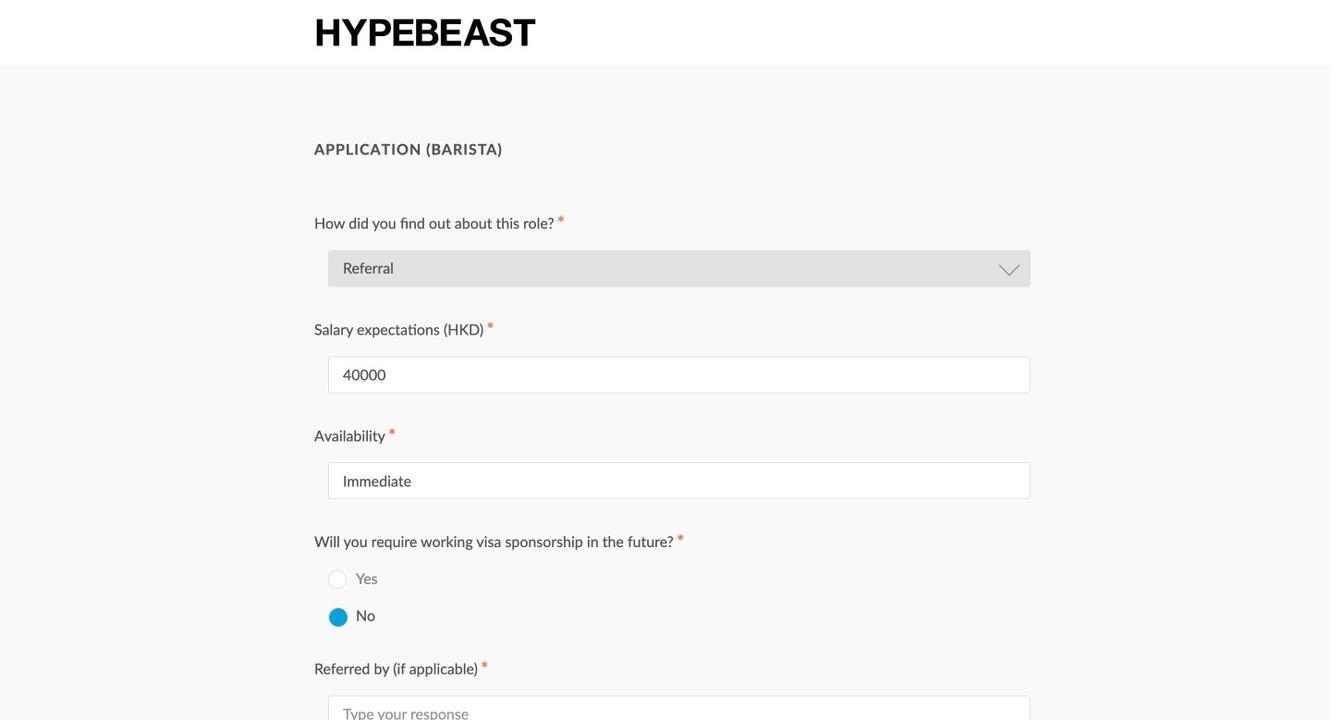 Task type: describe. For each thing, give the bounding box(es) containing it.
hypebeast logo image
[[314, 16, 538, 49]]

1 type your response text field from the top
[[328, 356, 1031, 393]]



Task type: vqa. For each thing, say whether or not it's contained in the screenshot.
the bottommost Type your response text box
yes



Task type: locate. For each thing, give the bounding box(es) containing it.
2 type your response text field from the top
[[328, 462, 1031, 499]]

Type your response text field
[[328, 356, 1031, 393], [328, 462, 1031, 499]]

1 vertical spatial type your response text field
[[328, 462, 1031, 499]]

0 vertical spatial type your response text field
[[328, 356, 1031, 393]]

None radio
[[328, 607, 347, 626]]

None text field
[[522, 12, 975, 49]]

None radio
[[328, 571, 347, 589]]

Type your response text field
[[328, 696, 1031, 720]]



